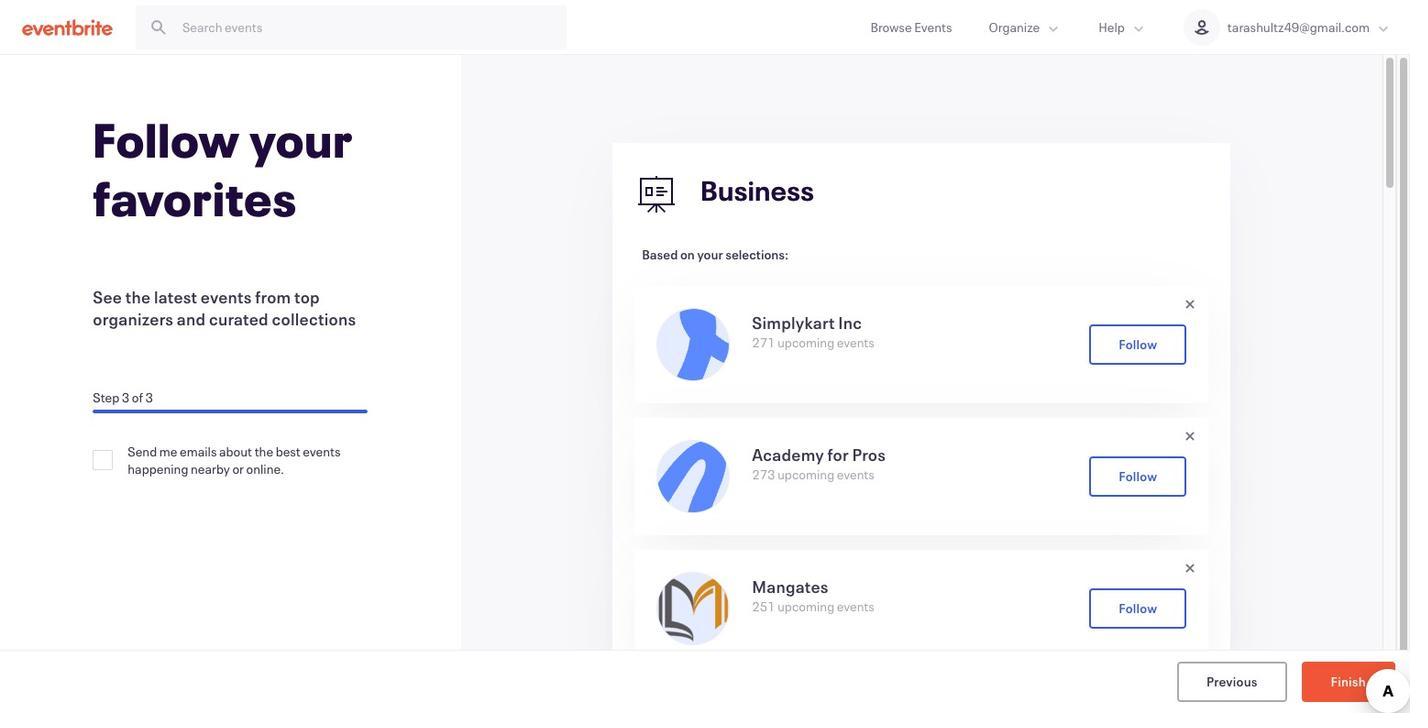 Task type: describe. For each thing, give the bounding box(es) containing it.
simplykart inc 271 upcoming events
[[752, 312, 875, 351]]

emails
[[180, 443, 217, 460]]

follow for mangates
[[1119, 599, 1158, 617]]

help link
[[1081, 0, 1165, 54]]

2 3 from the left
[[145, 389, 153, 406]]

finish button
[[1302, 662, 1396, 702]]

online.
[[246, 460, 284, 478]]

simplykart
[[752, 312, 835, 334]]

events
[[914, 18, 952, 36]]

upcoming inside mangates 251 upcoming events
[[778, 598, 835, 615]]

business
[[701, 173, 815, 209]]

events inside simplykart inc 271 upcoming events
[[837, 334, 875, 351]]

your inside follow your favorites
[[250, 108, 353, 171]]

events inside see the latest events from top organizers and curated collections
[[201, 286, 252, 308]]

see
[[93, 286, 122, 308]]

eventbrite image
[[22, 18, 113, 36]]

follow button for academy for pros
[[1090, 457, 1187, 497]]

271
[[752, 334, 775, 351]]

upcoming inside simplykart inc 271 upcoming events
[[778, 334, 835, 351]]

happening
[[128, 460, 188, 478]]

step 3 of 3
[[93, 389, 153, 406]]

browse
[[871, 18, 912, 36]]

best
[[276, 443, 301, 460]]

of
[[132, 389, 143, 406]]

follow inside follow your favorites
[[93, 108, 240, 171]]

on
[[680, 246, 695, 263]]

the inside see the latest events from top organizers and curated collections
[[125, 286, 151, 308]]

nearby
[[191, 460, 230, 478]]

or
[[232, 460, 244, 478]]

collections
[[272, 308, 356, 330]]

latest
[[154, 286, 197, 308]]

organizers
[[93, 308, 174, 330]]

academy for pros 273 upcoming events
[[752, 444, 886, 483]]

pros
[[852, 444, 886, 466]]

see the latest events from top organizers and curated collections
[[93, 286, 356, 330]]

inc
[[838, 312, 862, 334]]

from
[[255, 286, 291, 308]]

help
[[1099, 18, 1125, 36]]

selections:
[[726, 246, 789, 263]]

based
[[642, 246, 678, 263]]

top
[[294, 286, 320, 308]]

1 3 from the left
[[122, 389, 129, 406]]

follow your favorites
[[93, 108, 353, 229]]



Task type: vqa. For each thing, say whether or not it's contained in the screenshot.
6th AM
no



Task type: locate. For each thing, give the bounding box(es) containing it.
browse events
[[871, 18, 952, 36]]

finish
[[1331, 673, 1366, 690]]

organize link
[[971, 0, 1081, 54]]

progressbar progress bar
[[93, 410, 368, 414]]

0 vertical spatial your
[[250, 108, 353, 171]]

1 vertical spatial the
[[255, 443, 273, 460]]

mangates 251 upcoming events
[[752, 576, 875, 615]]

browse events link
[[852, 0, 971, 54]]

tarashultz49@gmail.com
[[1228, 18, 1370, 36]]

previous
[[1207, 673, 1258, 690]]

events right academy
[[837, 466, 875, 483]]

1 vertical spatial follow button
[[1090, 457, 1187, 497]]

follow button
[[1090, 325, 1187, 365], [1090, 457, 1187, 497], [1090, 589, 1187, 629]]

1 vertical spatial upcoming
[[778, 466, 835, 483]]

follow button for mangates
[[1090, 589, 1187, 629]]

send
[[128, 443, 157, 460]]

follow button for simplykart inc
[[1090, 325, 1187, 365]]

upcoming right 271
[[778, 334, 835, 351]]

and
[[177, 308, 206, 330]]

based on your selections:
[[642, 246, 789, 263]]

the inside send me emails about the best events happening nearby or online.
[[255, 443, 273, 460]]

events right best
[[303, 443, 341, 460]]

curated
[[209, 308, 269, 330]]

upcoming inside "academy for pros 273 upcoming events"
[[778, 466, 835, 483]]

events right mangates
[[837, 598, 875, 615]]

273
[[752, 466, 775, 483]]

1 horizontal spatial the
[[255, 443, 273, 460]]

step
[[93, 389, 119, 406]]

about
[[219, 443, 252, 460]]

upcoming right "251"
[[778, 598, 835, 615]]

upcoming right 273 in the bottom of the page
[[778, 466, 835, 483]]

follow for simplykart inc
[[1119, 335, 1158, 353]]

follow for academy for pros
[[1119, 467, 1158, 485]]

events inside "academy for pros 273 upcoming events"
[[837, 466, 875, 483]]

2 follow button from the top
[[1090, 457, 1187, 497]]

favorites
[[93, 167, 297, 229]]

1 vertical spatial your
[[697, 246, 723, 263]]

0 horizontal spatial the
[[125, 286, 151, 308]]

upcoming
[[778, 334, 835, 351], [778, 466, 835, 483], [778, 598, 835, 615]]

me
[[159, 443, 177, 460]]

1 upcoming from the top
[[778, 334, 835, 351]]

3 follow button from the top
[[1090, 589, 1187, 629]]

0 horizontal spatial your
[[250, 108, 353, 171]]

251
[[752, 598, 775, 615]]

0 vertical spatial upcoming
[[778, 334, 835, 351]]

the left best
[[255, 443, 273, 460]]

2 vertical spatial follow button
[[1090, 589, 1187, 629]]

your
[[250, 108, 353, 171], [697, 246, 723, 263]]

events inside mangates 251 upcoming events
[[837, 598, 875, 615]]

events left from
[[201, 286, 252, 308]]

3
[[122, 389, 129, 406], [145, 389, 153, 406]]

3 left of
[[122, 389, 129, 406]]

2 vertical spatial upcoming
[[778, 598, 835, 615]]

send me emails about the best events happening nearby or online.
[[128, 443, 341, 478]]

3 upcoming from the top
[[778, 598, 835, 615]]

the right see
[[125, 286, 151, 308]]

tarashultz49@gmail.com link
[[1165, 0, 1410, 54]]

events right simplykart at top right
[[837, 334, 875, 351]]

2 upcoming from the top
[[778, 466, 835, 483]]

academy
[[752, 444, 824, 466]]

0 vertical spatial the
[[125, 286, 151, 308]]

3 right of
[[145, 389, 153, 406]]

the
[[125, 286, 151, 308], [255, 443, 273, 460]]

previous button
[[1177, 662, 1287, 702]]

0 vertical spatial follow button
[[1090, 325, 1187, 365]]

for
[[828, 444, 849, 466]]

1 horizontal spatial your
[[697, 246, 723, 263]]

events inside send me emails about the best events happening nearby or online.
[[303, 443, 341, 460]]

mangates
[[752, 576, 829, 598]]

1 follow button from the top
[[1090, 325, 1187, 365]]

events
[[201, 286, 252, 308], [837, 334, 875, 351], [303, 443, 341, 460], [837, 466, 875, 483], [837, 598, 875, 615]]

follow
[[93, 108, 240, 171], [1119, 335, 1158, 353], [1119, 467, 1158, 485], [1119, 599, 1158, 617]]

0 horizontal spatial 3
[[122, 389, 129, 406]]

1 horizontal spatial 3
[[145, 389, 153, 406]]

organize
[[989, 18, 1040, 36]]



